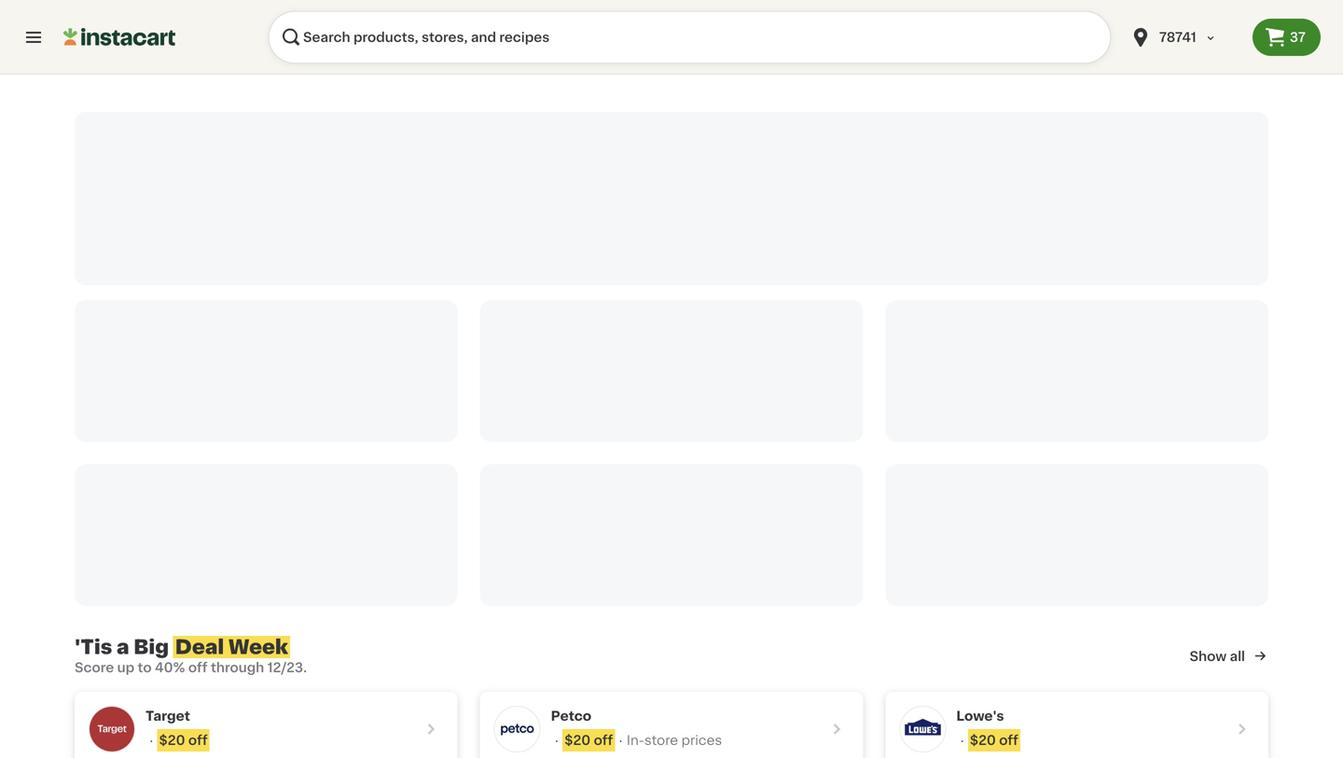 Task type: locate. For each thing, give the bounding box(es) containing it.
show all
[[1190, 650, 1246, 664]]

off
[[188, 662, 208, 675], [188, 734, 208, 747], [594, 734, 613, 747], [1000, 734, 1019, 747]]

3 $20 from the left
[[970, 734, 997, 747]]

12/23.
[[267, 662, 307, 675]]

$20 down 'lowe's'
[[970, 734, 997, 747]]

$20 off for lowe's
[[970, 734, 1019, 747]]

off left in-
[[594, 734, 613, 747]]

1 $20 off from the left
[[159, 734, 208, 747]]

$20 off
[[159, 734, 208, 747], [565, 734, 613, 747], [970, 734, 1019, 747]]

instacart image
[[63, 26, 175, 49]]

a
[[117, 638, 129, 657]]

37
[[1290, 31, 1306, 44]]

in-
[[627, 734, 645, 747]]

off down target
[[188, 734, 208, 747]]

score
[[75, 662, 114, 675]]

0 horizontal spatial $20 off
[[159, 734, 208, 747]]

1 $20 from the left
[[159, 734, 185, 747]]

78741 button
[[1119, 11, 1253, 63]]

$20 off down petco
[[565, 734, 613, 747]]

'tis
[[75, 638, 112, 657]]

petco image
[[495, 707, 540, 752]]

$20 down target
[[159, 734, 185, 747]]

2 $20 off from the left
[[565, 734, 613, 747]]

lowe's
[[957, 710, 1005, 723]]

target
[[146, 710, 190, 723]]

1 horizontal spatial $20
[[565, 734, 591, 747]]

progress bar
[[75, 300, 1344, 607]]

3 $20 off from the left
[[970, 734, 1019, 747]]

None search field
[[269, 11, 1111, 63]]

$20 down petco
[[565, 734, 591, 747]]

prices
[[682, 734, 723, 747]]

$20
[[159, 734, 185, 747], [565, 734, 591, 747], [970, 734, 997, 747]]

$20 off down 'lowe's'
[[970, 734, 1019, 747]]

$20 off down target
[[159, 734, 208, 747]]

2 horizontal spatial $20
[[970, 734, 997, 747]]

0 horizontal spatial $20
[[159, 734, 185, 747]]

1 horizontal spatial $20 off
[[565, 734, 613, 747]]

2 horizontal spatial $20 off
[[970, 734, 1019, 747]]

week
[[229, 638, 288, 657]]

off down deal
[[188, 662, 208, 675]]

petco
[[551, 710, 592, 723]]



Task type: vqa. For each thing, say whether or not it's contained in the screenshot.
"Due" to the left
no



Task type: describe. For each thing, give the bounding box(es) containing it.
lowe's image
[[901, 707, 946, 752]]

78741 button
[[1130, 11, 1242, 63]]

big
[[134, 638, 169, 657]]

through
[[211, 662, 264, 675]]

to
[[138, 662, 152, 675]]

'tis a big deal week score up to 40% off through 12/23.
[[75, 638, 307, 675]]

all
[[1230, 650, 1246, 664]]

in-store prices
[[627, 734, 723, 747]]

2 $20 from the left
[[565, 734, 591, 747]]

show all button
[[1190, 648, 1269, 666]]

off inside 'tis a big deal week score up to 40% off through 12/23.
[[188, 662, 208, 675]]

78741
[[1160, 31, 1197, 44]]

$20 for lowe's
[[970, 734, 997, 747]]

show
[[1190, 650, 1227, 664]]

off down 'lowe's'
[[1000, 734, 1019, 747]]

target image
[[90, 707, 134, 752]]

store
[[645, 734, 679, 747]]

up
[[117, 662, 135, 675]]

$20 for target
[[159, 734, 185, 747]]

37 button
[[1253, 19, 1321, 56]]

Search field
[[269, 11, 1111, 63]]

deal
[[175, 638, 224, 657]]

40%
[[155, 662, 185, 675]]

$20 off for target
[[159, 734, 208, 747]]



